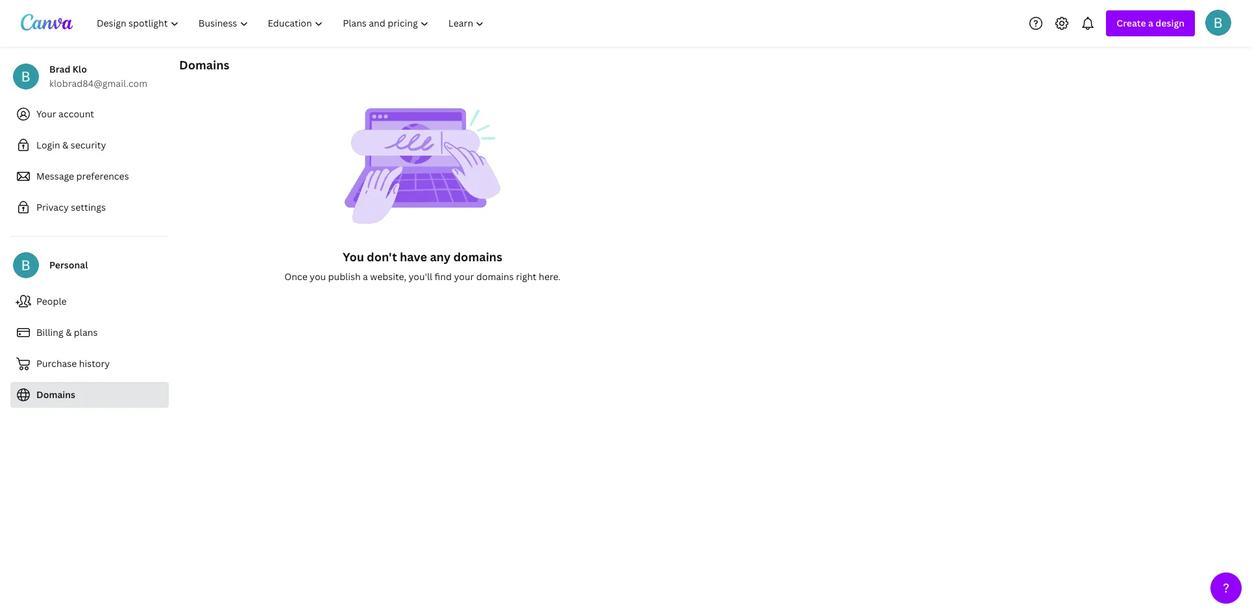 Task type: describe. For each thing, give the bounding box(es) containing it.
klo
[[73, 63, 87, 75]]

security
[[71, 139, 106, 151]]

people link
[[10, 289, 169, 315]]

login
[[36, 139, 60, 151]]

your account
[[36, 108, 94, 120]]

login & security link
[[10, 132, 169, 158]]

brad klo klobrad84@gmail.com
[[49, 63, 147, 90]]

account
[[58, 108, 94, 120]]

publish
[[328, 271, 361, 283]]

you
[[310, 271, 326, 283]]

0 vertical spatial domains
[[453, 249, 502, 265]]

your
[[36, 108, 56, 120]]

any
[[430, 249, 451, 265]]

have
[[400, 249, 427, 265]]

here.
[[539, 271, 561, 283]]

your account link
[[10, 101, 169, 127]]

purchase history
[[36, 358, 110, 370]]

website,
[[370, 271, 406, 283]]

message preferences link
[[10, 164, 169, 190]]

settings
[[71, 201, 106, 214]]

brad
[[49, 63, 70, 75]]

you
[[343, 249, 364, 265]]

history
[[79, 358, 110, 370]]

find
[[435, 271, 452, 283]]

1 vertical spatial domains
[[476, 271, 514, 283]]

privacy
[[36, 201, 69, 214]]

privacy settings link
[[10, 195, 169, 221]]

create a design
[[1117, 17, 1185, 29]]

klobrad84@gmail.com
[[49, 77, 147, 90]]

right
[[516, 271, 536, 283]]

0 horizontal spatial domains
[[36, 389, 75, 401]]

& for billing
[[66, 326, 72, 339]]



Task type: locate. For each thing, give the bounding box(es) containing it.
0 vertical spatial a
[[1148, 17, 1153, 29]]

you don't have any domains once you publish a website, you'll find your domains right here.
[[284, 249, 561, 283]]

design
[[1155, 17, 1185, 29]]

0 vertical spatial &
[[62, 139, 68, 151]]

plans
[[74, 326, 98, 339]]

message
[[36, 170, 74, 182]]

&
[[62, 139, 68, 151], [66, 326, 72, 339]]

message preferences
[[36, 170, 129, 182]]

preferences
[[76, 170, 129, 182]]

personal
[[49, 259, 88, 271]]

people
[[36, 295, 67, 308]]

purchase
[[36, 358, 77, 370]]

domains link
[[10, 382, 169, 408]]

1 vertical spatial domains
[[36, 389, 75, 401]]

billing
[[36, 326, 63, 339]]

a right publish
[[363, 271, 368, 283]]

0 vertical spatial domains
[[179, 57, 229, 73]]

domains
[[179, 57, 229, 73], [36, 389, 75, 401]]

domains
[[453, 249, 502, 265], [476, 271, 514, 283]]

& for login
[[62, 139, 68, 151]]

a left the design
[[1148, 17, 1153, 29]]

a inside you don't have any domains once you publish a website, you'll find your domains right here.
[[363, 271, 368, 283]]

1 vertical spatial &
[[66, 326, 72, 339]]

you'll
[[409, 271, 432, 283]]

create a design button
[[1106, 10, 1195, 36]]

top level navigation element
[[88, 10, 496, 36]]

1 vertical spatial a
[[363, 271, 368, 283]]

1 horizontal spatial domains
[[179, 57, 229, 73]]

domains up "your"
[[453, 249, 502, 265]]

once
[[284, 271, 307, 283]]

don't
[[367, 249, 397, 265]]

billing & plans
[[36, 326, 98, 339]]

brad klo image
[[1205, 9, 1231, 35]]

your
[[454, 271, 474, 283]]

a inside create a design dropdown button
[[1148, 17, 1153, 29]]

0 horizontal spatial a
[[363, 271, 368, 283]]

& left plans
[[66, 326, 72, 339]]

privacy settings
[[36, 201, 106, 214]]

purchase history link
[[10, 351, 169, 377]]

login & security
[[36, 139, 106, 151]]

& right login
[[62, 139, 68, 151]]

domains right "your"
[[476, 271, 514, 283]]

a
[[1148, 17, 1153, 29], [363, 271, 368, 283]]

create
[[1117, 17, 1146, 29]]

billing & plans link
[[10, 320, 169, 346]]

1 horizontal spatial a
[[1148, 17, 1153, 29]]



Task type: vqa. For each thing, say whether or not it's contained in the screenshot.
Search search field
no



